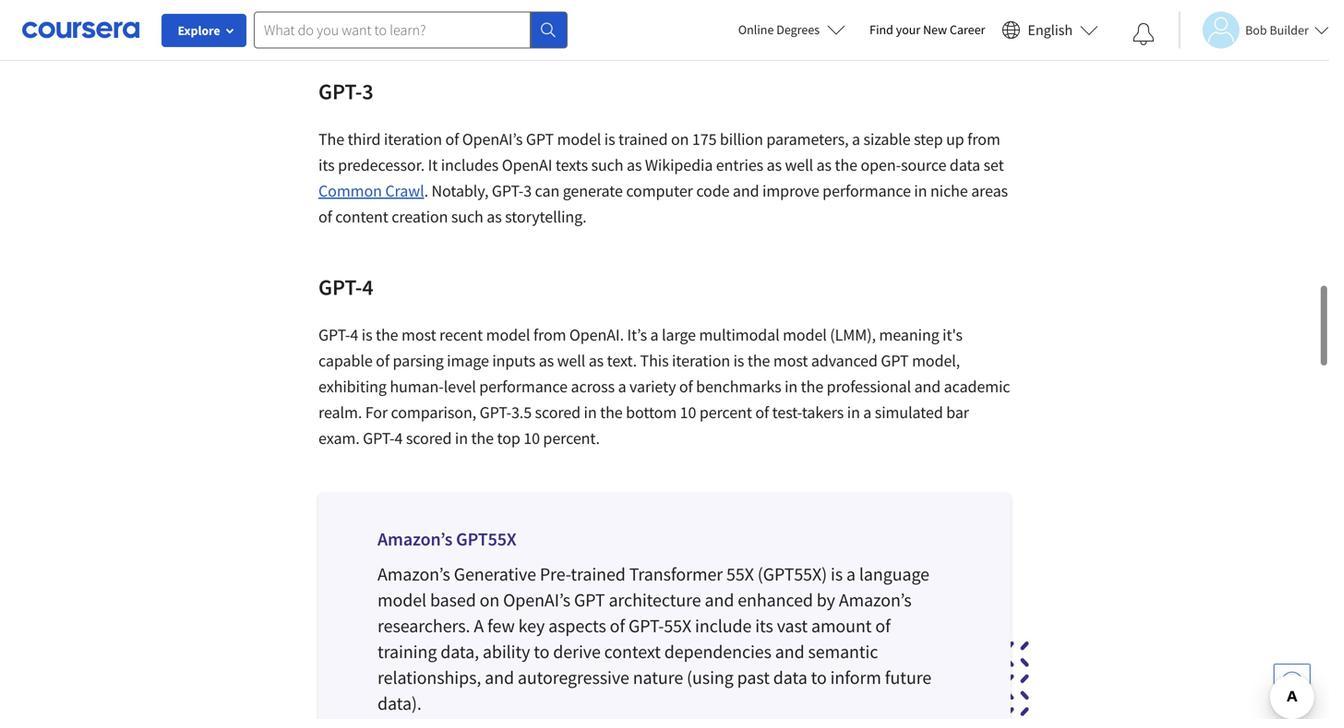 Task type: describe. For each thing, give the bounding box(es) containing it.
well inside the gpt-4 is the most recent model from openai. it's a large multimodal model (lmm), meaning it's capable of parsing image inputs as well as text. this iteration is the most advanced gpt model, exhibiting human-level performance across a variety of benchmarks in the professional and academic realm. for comparison, gpt-3.5 scored in the bottom 10 percent of test-takers in a simulated bar exam. gpt-4 scored in the top 10 percent.
[[557, 350, 585, 371]]

gpt-3
[[318, 78, 373, 105]]

can
[[535, 180, 560, 201]]

architecture
[[609, 588, 701, 612]]

past
[[737, 666, 770, 689]]

generative
[[454, 563, 536, 586]]

bottom
[[626, 402, 677, 423]]

2 vertical spatial 4
[[395, 428, 403, 449]]

openai's inside the amazon's generative pre-trained transformer 55x (gpt55x) is a language model based on openai's gpt architecture and enhanced by amazon's researchers. a few key aspects of gpt-55x include its vast amount of training data, ability to derive context dependencies and semantic relationships, and autoregressive nature (using past data to inform future data).
[[503, 588, 570, 612]]

career
[[950, 21, 985, 38]]

on inside the third iteration of openai's gpt model is trained on 175 billion parameters, a sizable step up from its predecessor. it includes openai texts such as wikipedia entries as well as the open-source data set common crawl
[[671, 129, 689, 150]]

niche
[[930, 180, 968, 201]]

up
[[946, 129, 964, 150]]

a down professional
[[863, 402, 872, 423]]

gpt- up 'top'
[[480, 402, 511, 423]]

new
[[923, 21, 947, 38]]

third
[[348, 129, 381, 150]]

common
[[318, 180, 382, 201]]

for
[[365, 402, 388, 423]]

is up capable
[[362, 324, 372, 345]]

find your new career link
[[860, 18, 995, 42]]

model inside the third iteration of openai's gpt model is trained on 175 billion parameters, a sizable step up from its predecessor. it includes openai texts such as wikipedia entries as well as the open-source data set common crawl
[[557, 129, 601, 150]]

. notably, gpt-3 can generate computer code and improve performance in niche areas of content creation such as storytelling.
[[318, 180, 1008, 227]]

online
[[738, 21, 774, 38]]

as up improve
[[767, 155, 782, 175]]

the inside the third iteration of openai's gpt model is trained on 175 billion parameters, a sizable step up from its predecessor. it includes openai texts such as wikipedia entries as well as the open-source data set common crawl
[[835, 155, 857, 175]]

gpt- up capable
[[318, 324, 350, 345]]

nature
[[633, 666, 683, 689]]

the down across
[[600, 402, 623, 423]]

as up computer at top
[[627, 155, 642, 175]]

it's
[[943, 324, 963, 345]]

iteration inside the gpt-4 is the most recent model from openai. it's a large multimodal model (lmm), meaning it's capable of parsing image inputs as well as text. this iteration is the most advanced gpt model, exhibiting human-level performance across a variety of benchmarks in the professional and academic realm. for comparison, gpt-3.5 scored in the bottom 10 percent of test-takers in a simulated bar exam. gpt-4 scored in the top 10 percent.
[[672, 350, 730, 371]]

in down professional
[[847, 402, 860, 423]]

source
[[901, 155, 947, 175]]

a right it's
[[650, 324, 659, 345]]

billion
[[720, 129, 763, 150]]

future
[[885, 666, 931, 689]]

improve
[[762, 180, 819, 201]]

gpt- down content
[[318, 273, 362, 301]]

such inside . notably, gpt-3 can generate computer code and improve performance in niche areas of content creation such as storytelling.
[[451, 206, 483, 227]]

researchers.
[[378, 614, 470, 637]]

trained inside the amazon's generative pre-trained transformer 55x (gpt55x) is a language model based on openai's gpt architecture and enhanced by amazon's researchers. a few key aspects of gpt-55x include its vast amount of training data, ability to derive context dependencies and semantic relationships, and autoregressive nature (using past data to inform future data).
[[571, 563, 626, 586]]

predecessor.
[[338, 155, 425, 175]]

gpt- inside the amazon's generative pre-trained transformer 55x (gpt55x) is a language model based on openai's gpt architecture and enhanced by amazon's researchers. a few key aspects of gpt-55x include its vast amount of training data, ability to derive context dependencies and semantic relationships, and autoregressive nature (using past data to inform future data).
[[629, 614, 664, 637]]

open-
[[861, 155, 901, 175]]

as down parameters, at top right
[[816, 155, 832, 175]]

model up the inputs
[[486, 324, 530, 345]]

iteration inside the third iteration of openai's gpt model is trained on 175 billion parameters, a sizable step up from its predecessor. it includes openai texts such as wikipedia entries as well as the open-source data set common crawl
[[384, 129, 442, 150]]

text.
[[607, 350, 637, 371]]

of up context
[[610, 614, 625, 637]]

dependencies
[[664, 640, 772, 663]]

image
[[447, 350, 489, 371]]

pre-
[[540, 563, 571, 586]]

is up 'benchmarks'
[[733, 350, 744, 371]]

3.5
[[511, 402, 532, 423]]

wikipedia
[[645, 155, 713, 175]]

show notifications image
[[1133, 23, 1155, 45]]

bob
[[1245, 22, 1267, 38]]

its inside the amazon's generative pre-trained transformer 55x (gpt55x) is a language model based on openai's gpt architecture and enhanced by amazon's researchers. a few key aspects of gpt-55x include its vast amount of training data, ability to derive context dependencies and semantic relationships, and autoregressive nature (using past data to inform future data).
[[755, 614, 773, 637]]

data).
[[378, 692, 422, 715]]

relationships,
[[378, 666, 481, 689]]

and down vast
[[775, 640, 805, 663]]

large
[[662, 324, 696, 345]]

a inside the amazon's generative pre-trained transformer 55x (gpt55x) is a language model based on openai's gpt architecture and enhanced by amazon's researchers. a few key aspects of gpt-55x include its vast amount of training data, ability to derive context dependencies and semantic relationships, and autoregressive nature (using past data to inform future data).
[[846, 563, 856, 586]]

generate
[[563, 180, 623, 201]]

gpt inside the amazon's generative pre-trained transformer 55x (gpt55x) is a language model based on openai's gpt architecture and enhanced by amazon's researchers. a few key aspects of gpt-55x include its vast amount of training data, ability to derive context dependencies and semantic relationships, and autoregressive nature (using past data to inform future data).
[[574, 588, 605, 612]]

model,
[[912, 350, 960, 371]]

it's
[[627, 324, 647, 345]]

of inside the third iteration of openai's gpt model is trained on 175 billion parameters, a sizable step up from its predecessor. it includes openai texts such as wikipedia entries as well as the open-source data set common crawl
[[445, 129, 459, 150]]

few
[[487, 614, 515, 637]]

(gpt55x)
[[758, 563, 827, 586]]

data,
[[440, 640, 479, 663]]

aspects
[[548, 614, 606, 637]]

benchmarks
[[696, 376, 781, 397]]

help center image
[[1281, 671, 1303, 693]]

of right amount
[[875, 614, 891, 637]]

your
[[896, 21, 921, 38]]

gpt inside the gpt-4 is the most recent model from openai. it's a large multimodal model (lmm), meaning it's capable of parsing image inputs as well as text. this iteration is the most advanced gpt model, exhibiting human-level performance across a variety of benchmarks in the professional and academic realm. for comparison, gpt-3.5 scored in the bottom 10 percent of test-takers in a simulated bar exam. gpt-4 scored in the top 10 percent.
[[881, 350, 909, 371]]

inform
[[830, 666, 881, 689]]

openai's inside the third iteration of openai's gpt model is trained on 175 billion parameters, a sizable step up from its predecessor. it includes openai texts such as wikipedia entries as well as the open-source data set common crawl
[[462, 129, 523, 150]]

by
[[817, 588, 835, 612]]

coursera image
[[22, 15, 139, 45]]

storytelling.
[[505, 206, 587, 227]]

1 horizontal spatial most
[[773, 350, 808, 371]]

175
[[692, 129, 717, 150]]

.
[[424, 180, 428, 201]]

explore button
[[162, 14, 246, 47]]

transformer
[[629, 563, 723, 586]]

gpt55x
[[456, 528, 517, 551]]

enhanced
[[738, 588, 813, 612]]

level
[[444, 376, 476, 397]]

top
[[497, 428, 520, 449]]

creation
[[392, 206, 448, 227]]

openai
[[502, 155, 552, 175]]

amazon's generative pre-trained transformer 55x (gpt55x) is a language model based on openai's gpt architecture and enhanced by amazon's researchers. a few key aspects of gpt-55x include its vast amount of training data, ability to derive context dependencies and semantic relationships, and autoregressive nature (using past data to inform future data).
[[378, 563, 931, 715]]

What do you want to learn? text field
[[254, 12, 531, 48]]

common crawl link
[[318, 180, 424, 201]]

amount
[[811, 614, 872, 637]]

the up "parsing"
[[376, 324, 398, 345]]

on inside the amazon's generative pre-trained transformer 55x (gpt55x) is a language model based on openai's gpt architecture and enhanced by amazon's researchers. a few key aspects of gpt-55x include its vast amount of training data, ability to derive context dependencies and semantic relationships, and autoregressive nature (using past data to inform future data).
[[480, 588, 500, 612]]

sizable
[[864, 129, 911, 150]]

based
[[430, 588, 476, 612]]

performance inside the gpt-4 is the most recent model from openai. it's a large multimodal model (lmm), meaning it's capable of parsing image inputs as well as text. this iteration is the most advanced gpt model, exhibiting human-level performance across a variety of benchmarks in the professional and academic realm. for comparison, gpt-3.5 scored in the bottom 10 percent of test-takers in a simulated bar exam. gpt-4 scored in the top 10 percent.
[[479, 376, 568, 397]]

exhibiting
[[318, 376, 387, 397]]



Task type: locate. For each thing, give the bounding box(es) containing it.
1 horizontal spatial on
[[671, 129, 689, 150]]

texts
[[556, 155, 588, 175]]

percent
[[700, 402, 752, 423]]

1 vertical spatial 55x
[[664, 614, 691, 637]]

as
[[627, 155, 642, 175], [767, 155, 782, 175], [816, 155, 832, 175], [487, 206, 502, 227], [539, 350, 554, 371], [589, 350, 604, 371]]

of down common
[[318, 206, 332, 227]]

recent
[[439, 324, 483, 345]]

gpt up aspects
[[574, 588, 605, 612]]

and down the model,
[[914, 376, 941, 397]]

in down comparison,
[[455, 428, 468, 449]]

to down the "key"
[[534, 640, 550, 663]]

gpt- down architecture
[[629, 614, 664, 637]]

4 down comparison,
[[395, 428, 403, 449]]

model up texts
[[557, 129, 601, 150]]

professional
[[827, 376, 911, 397]]

semantic
[[808, 640, 878, 663]]

gpt
[[526, 129, 554, 150], [881, 350, 909, 371], [574, 588, 605, 612]]

4 down content
[[362, 273, 373, 301]]

of left "parsing"
[[376, 350, 390, 371]]

1 horizontal spatial such
[[591, 155, 623, 175]]

a
[[474, 614, 484, 637]]

55x
[[726, 563, 754, 586], [664, 614, 691, 637]]

data inside the third iteration of openai's gpt model is trained on 175 billion parameters, a sizable step up from its predecessor. it includes openai texts such as wikipedia entries as well as the open-source data set common crawl
[[950, 155, 980, 175]]

0 horizontal spatial from
[[533, 324, 566, 345]]

multimodal
[[699, 324, 780, 345]]

variety
[[630, 376, 676, 397]]

1 horizontal spatial scored
[[535, 402, 581, 423]]

its left vast
[[755, 614, 773, 637]]

training
[[378, 640, 437, 663]]

performance down open- at the right top
[[823, 180, 911, 201]]

0 horizontal spatial gpt
[[526, 129, 554, 150]]

1 vertical spatial openai's
[[503, 588, 570, 612]]

in up test-
[[785, 376, 798, 397]]

on
[[671, 129, 689, 150], [480, 588, 500, 612]]

areas
[[971, 180, 1008, 201]]

from
[[967, 129, 1000, 150], [533, 324, 566, 345]]

the
[[318, 129, 344, 150]]

a left language
[[846, 563, 856, 586]]

1 vertical spatial on
[[480, 588, 500, 612]]

0 vertical spatial iteration
[[384, 129, 442, 150]]

is
[[604, 129, 615, 150], [362, 324, 372, 345], [733, 350, 744, 371], [831, 563, 843, 586]]

openai's up the "key"
[[503, 588, 570, 612]]

1 vertical spatial scored
[[406, 428, 452, 449]]

3 left can
[[524, 180, 532, 201]]

from up the inputs
[[533, 324, 566, 345]]

such inside the third iteration of openai's gpt model is trained on 175 billion parameters, a sizable step up from its predecessor. it includes openai texts such as wikipedia entries as well as the open-source data set common crawl
[[591, 155, 623, 175]]

1 vertical spatial performance
[[479, 376, 568, 397]]

3 up the third
[[362, 78, 373, 105]]

is up by
[[831, 563, 843, 586]]

model
[[557, 129, 601, 150], [486, 324, 530, 345], [783, 324, 827, 345], [378, 588, 426, 612]]

amazon's for amazon's gpt55x
[[378, 528, 453, 551]]

0 vertical spatial scored
[[535, 402, 581, 423]]

is inside the third iteration of openai's gpt model is trained on 175 billion parameters, a sizable step up from its predecessor. it includes openai texts such as wikipedia entries as well as the open-source data set common crawl
[[604, 129, 615, 150]]

3 inside . notably, gpt-3 can generate computer code and improve performance in niche areas of content creation such as storytelling.
[[524, 180, 532, 201]]

0 horizontal spatial 3
[[362, 78, 373, 105]]

trained up wikipedia
[[618, 129, 668, 150]]

openai.
[[569, 324, 624, 345]]

bob builder button
[[1179, 12, 1329, 48]]

parsing
[[393, 350, 444, 371]]

capable
[[318, 350, 373, 371]]

a down text.
[[618, 376, 626, 397]]

english
[[1028, 21, 1073, 39]]

0 vertical spatial data
[[950, 155, 980, 175]]

english button
[[995, 0, 1106, 60]]

most up test-
[[773, 350, 808, 371]]

0 vertical spatial on
[[671, 129, 689, 150]]

1 vertical spatial gpt
[[881, 350, 909, 371]]

notably,
[[431, 180, 489, 201]]

as inside . notably, gpt-3 can generate computer code and improve performance in niche areas of content creation such as storytelling.
[[487, 206, 502, 227]]

1 vertical spatial iteration
[[672, 350, 730, 371]]

the left open- at the right top
[[835, 155, 857, 175]]

0 vertical spatial well
[[785, 155, 813, 175]]

scored up percent.
[[535, 402, 581, 423]]

model up advanced
[[783, 324, 827, 345]]

0 vertical spatial openai's
[[462, 129, 523, 150]]

amazon's
[[378, 528, 453, 551], [378, 563, 450, 586], [839, 588, 912, 612]]

online degrees button
[[724, 9, 860, 50]]

gpt inside the third iteration of openai's gpt model is trained on 175 billion parameters, a sizable step up from its predecessor. it includes openai texts such as wikipedia entries as well as the open-source data set common crawl
[[526, 129, 554, 150]]

1 horizontal spatial to
[[811, 666, 827, 689]]

and
[[733, 180, 759, 201], [914, 376, 941, 397], [705, 588, 734, 612], [775, 640, 805, 663], [485, 666, 514, 689]]

0 vertical spatial 10
[[680, 402, 696, 423]]

well up improve
[[785, 155, 813, 175]]

1 vertical spatial from
[[533, 324, 566, 345]]

openai's up "includes"
[[462, 129, 523, 150]]

4 up capable
[[350, 324, 358, 345]]

openai's
[[462, 129, 523, 150], [503, 588, 570, 612]]

0 vertical spatial from
[[967, 129, 1000, 150]]

1 horizontal spatial 55x
[[726, 563, 754, 586]]

content
[[335, 206, 388, 227]]

as right the inputs
[[539, 350, 554, 371]]

4 for gpt-4 is the most recent model from openai. it's a large multimodal model (lmm), meaning it's capable of parsing image inputs as well as text. this iteration is the most advanced gpt model, exhibiting human-level performance across a variety of benchmarks in the professional and academic realm. for comparison, gpt-3.5 scored in the bottom 10 percent of test-takers in a simulated bar exam. gpt-4 scored in the top 10 percent.
[[350, 324, 358, 345]]

trained up aspects
[[571, 563, 626, 586]]

advanced
[[811, 350, 878, 371]]

bar
[[946, 402, 969, 423]]

2 vertical spatial gpt
[[574, 588, 605, 612]]

find
[[870, 21, 893, 38]]

amazon's for amazon's generative pre-trained transformer 55x (gpt55x) is a language model based on openai's gpt architecture and enhanced by amazon's researchers. a few key aspects of gpt-55x include its vast amount of training data, ability to derive context dependencies and semantic relationships, and autoregressive nature (using past data to inform future data).
[[378, 563, 450, 586]]

and inside the gpt-4 is the most recent model from openai. it's a large multimodal model (lmm), meaning it's capable of parsing image inputs as well as text. this iteration is the most advanced gpt model, exhibiting human-level performance across a variety of benchmarks in the professional and academic realm. for comparison, gpt-3.5 scored in the bottom 10 percent of test-takers in a simulated bar exam. gpt-4 scored in the top 10 percent.
[[914, 376, 941, 397]]

0 horizontal spatial well
[[557, 350, 585, 371]]

10 right 'top'
[[524, 428, 540, 449]]

1 horizontal spatial 3
[[524, 180, 532, 201]]

None search field
[[254, 12, 568, 48]]

in down across
[[584, 402, 597, 423]]

on left 175
[[671, 129, 689, 150]]

amazon's down language
[[839, 588, 912, 612]]

0 vertical spatial gpt
[[526, 129, 554, 150]]

the left 'top'
[[471, 428, 494, 449]]

data inside the amazon's generative pre-trained transformer 55x (gpt55x) is a language model based on openai's gpt architecture and enhanced by amazon's researchers. a few key aspects of gpt-55x include its vast amount of training data, ability to derive context dependencies and semantic relationships, and autoregressive nature (using past data to inform future data).
[[773, 666, 807, 689]]

iteration down the large on the top of page
[[672, 350, 730, 371]]

1 vertical spatial 3
[[524, 180, 532, 201]]

1 vertical spatial its
[[755, 614, 773, 637]]

and down 'ability'
[[485, 666, 514, 689]]

online degrees
[[738, 21, 820, 38]]

step
[[914, 129, 943, 150]]

1 horizontal spatial 4
[[362, 273, 373, 301]]

inputs
[[492, 350, 536, 371]]

degrees
[[776, 21, 820, 38]]

realm.
[[318, 402, 362, 423]]

the up the "takers"
[[801, 376, 824, 397]]

4 for gpt-4
[[362, 273, 373, 301]]

gpt- down for
[[363, 428, 395, 449]]

1 vertical spatial 10
[[524, 428, 540, 449]]

well inside the third iteration of openai's gpt model is trained on 175 billion parameters, a sizable step up from its predecessor. it includes openai texts such as wikipedia entries as well as the open-source data set common crawl
[[785, 155, 813, 175]]

a left 'sizable'
[[852, 129, 860, 150]]

such down notably, on the left top of the page
[[451, 206, 483, 227]]

amazon's gpt55x
[[378, 528, 517, 551]]

1 vertical spatial data
[[773, 666, 807, 689]]

0 horizontal spatial performance
[[479, 376, 568, 397]]

1 vertical spatial to
[[811, 666, 827, 689]]

well up across
[[557, 350, 585, 371]]

gpt- inside . notably, gpt-3 can generate computer code and improve performance in niche areas of content creation such as storytelling.
[[492, 180, 524, 201]]

0 horizontal spatial such
[[451, 206, 483, 227]]

0 vertical spatial performance
[[823, 180, 911, 201]]

its inside the third iteration of openai's gpt model is trained on 175 billion parameters, a sizable step up from its predecessor. it includes openai texts such as wikipedia entries as well as the open-source data set common crawl
[[318, 155, 335, 175]]

vast
[[777, 614, 808, 637]]

of up "includes"
[[445, 129, 459, 150]]

2 vertical spatial amazon's
[[839, 588, 912, 612]]

amazon's left gpt55x
[[378, 528, 453, 551]]

scored
[[535, 402, 581, 423], [406, 428, 452, 449]]

gpt- down openai
[[492, 180, 524, 201]]

0 horizontal spatial on
[[480, 588, 500, 612]]

academic
[[944, 376, 1010, 397]]

1 vertical spatial 4
[[350, 324, 358, 345]]

0 vertical spatial 3
[[362, 78, 373, 105]]

2 horizontal spatial gpt
[[881, 350, 909, 371]]

1 horizontal spatial gpt
[[574, 588, 605, 612]]

of right variety
[[679, 376, 693, 397]]

1 horizontal spatial well
[[785, 155, 813, 175]]

as left text.
[[589, 350, 604, 371]]

set
[[984, 155, 1004, 175]]

model inside the amazon's generative pre-trained transformer 55x (gpt55x) is a language model based on openai's gpt architecture and enhanced by amazon's researchers. a few key aspects of gpt-55x include its vast amount of training data, ability to derive context dependencies and semantic relationships, and autoregressive nature (using past data to inform future data).
[[378, 588, 426, 612]]

in
[[914, 180, 927, 201], [785, 376, 798, 397], [584, 402, 597, 423], [847, 402, 860, 423], [455, 428, 468, 449]]

of inside . notably, gpt-3 can generate computer code and improve performance in niche areas of content creation such as storytelling.
[[318, 206, 332, 227]]

most up "parsing"
[[402, 324, 436, 345]]

of left test-
[[755, 402, 769, 423]]

0 horizontal spatial scored
[[406, 428, 452, 449]]

it
[[428, 155, 438, 175]]

scored down comparison,
[[406, 428, 452, 449]]

1 vertical spatial such
[[451, 206, 483, 227]]

10
[[680, 402, 696, 423], [524, 428, 540, 449]]

crawl
[[385, 180, 424, 201]]

is up generate
[[604, 129, 615, 150]]

to down semantic
[[811, 666, 827, 689]]

language
[[859, 563, 929, 586]]

0 horizontal spatial 4
[[350, 324, 358, 345]]

0 vertical spatial trained
[[618, 129, 668, 150]]

and inside . notably, gpt-3 can generate computer code and improve performance in niche areas of content creation such as storytelling.
[[733, 180, 759, 201]]

0 horizontal spatial its
[[318, 155, 335, 175]]

includes
[[441, 155, 499, 175]]

is inside the amazon's generative pre-trained transformer 55x (gpt55x) is a language model based on openai's gpt architecture and enhanced by amazon's researchers. a few key aspects of gpt-55x include its vast amount of training data, ability to derive context dependencies and semantic relationships, and autoregressive nature (using past data to inform future data).
[[831, 563, 843, 586]]

0 vertical spatial most
[[402, 324, 436, 345]]

autoregressive
[[518, 666, 629, 689]]

gpt up openai
[[526, 129, 554, 150]]

the down multimodal at the top of page
[[748, 350, 770, 371]]

0 vertical spatial to
[[534, 640, 550, 663]]

trained
[[618, 129, 668, 150], [571, 563, 626, 586]]

iteration
[[384, 129, 442, 150], [672, 350, 730, 371]]

2 horizontal spatial 4
[[395, 428, 403, 449]]

0 vertical spatial its
[[318, 155, 335, 175]]

entries
[[716, 155, 763, 175]]

from up set at the right top
[[967, 129, 1000, 150]]

exam.
[[318, 428, 360, 449]]

10 right the bottom
[[680, 402, 696, 423]]

0 horizontal spatial 55x
[[664, 614, 691, 637]]

0 horizontal spatial to
[[534, 640, 550, 663]]

such up generate
[[591, 155, 623, 175]]

1 horizontal spatial performance
[[823, 180, 911, 201]]

0 vertical spatial 4
[[362, 273, 373, 301]]

0 vertical spatial such
[[591, 155, 623, 175]]

data down up
[[950, 155, 980, 175]]

the third iteration of openai's gpt model is trained on 175 billion parameters, a sizable step up from its predecessor. it includes openai texts such as wikipedia entries as well as the open-source data set common crawl
[[318, 129, 1004, 201]]

0 horizontal spatial 10
[[524, 428, 540, 449]]

1 horizontal spatial data
[[950, 155, 980, 175]]

derive
[[553, 640, 601, 663]]

its down the
[[318, 155, 335, 175]]

as down notably, on the left top of the page
[[487, 206, 502, 227]]

parameters,
[[766, 129, 849, 150]]

on down the generative
[[480, 588, 500, 612]]

from inside the third iteration of openai's gpt model is trained on 175 billion parameters, a sizable step up from its predecessor. it includes openai texts such as wikipedia entries as well as the open-source data set common crawl
[[967, 129, 1000, 150]]

performance inside . notably, gpt-3 can generate computer code and improve performance in niche areas of content creation such as storytelling.
[[823, 180, 911, 201]]

model up researchers.
[[378, 588, 426, 612]]

(lmm),
[[830, 324, 876, 345]]

in inside . notably, gpt-3 can generate computer code and improve performance in niche areas of content creation such as storytelling.
[[914, 180, 927, 201]]

gpt down meaning
[[881, 350, 909, 371]]

find your new career
[[870, 21, 985, 38]]

55x up enhanced
[[726, 563, 754, 586]]

1 vertical spatial amazon's
[[378, 563, 450, 586]]

include
[[695, 614, 752, 637]]

data
[[950, 155, 980, 175], [773, 666, 807, 689]]

1 vertical spatial well
[[557, 350, 585, 371]]

meaning
[[879, 324, 939, 345]]

amazon's up the based
[[378, 563, 450, 586]]

from inside the gpt-4 is the most recent model from openai. it's a large multimodal model (lmm), meaning it's capable of parsing image inputs as well as text. this iteration is the most advanced gpt model, exhibiting human-level performance across a variety of benchmarks in the professional and academic realm. for comparison, gpt-3.5 scored in the bottom 10 percent of test-takers in a simulated bar exam. gpt-4 scored in the top 10 percent.
[[533, 324, 566, 345]]

1 vertical spatial trained
[[571, 563, 626, 586]]

test-
[[772, 402, 802, 423]]

1 vertical spatial most
[[773, 350, 808, 371]]

1 horizontal spatial 10
[[680, 402, 696, 423]]

gpt-4
[[318, 273, 373, 301]]

a
[[852, 129, 860, 150], [650, 324, 659, 345], [618, 376, 626, 397], [863, 402, 872, 423], [846, 563, 856, 586]]

0 horizontal spatial most
[[402, 324, 436, 345]]

55x down architecture
[[664, 614, 691, 637]]

trained inside the third iteration of openai's gpt model is trained on 175 billion parameters, a sizable step up from its predecessor. it includes openai texts such as wikipedia entries as well as the open-source data set common crawl
[[618, 129, 668, 150]]

0 vertical spatial 55x
[[726, 563, 754, 586]]

and down 'entries'
[[733, 180, 759, 201]]

gpt- up the
[[318, 78, 362, 105]]

0 horizontal spatial data
[[773, 666, 807, 689]]

a inside the third iteration of openai's gpt model is trained on 175 billion parameters, a sizable step up from its predecessor. it includes openai texts such as wikipedia entries as well as the open-source data set common crawl
[[852, 129, 860, 150]]

0 vertical spatial amazon's
[[378, 528, 453, 551]]

performance up 3.5
[[479, 376, 568, 397]]

data right past
[[773, 666, 807, 689]]

explore
[[178, 22, 220, 39]]

key
[[518, 614, 545, 637]]

1 horizontal spatial its
[[755, 614, 773, 637]]

iteration up it
[[384, 129, 442, 150]]

comparison,
[[391, 402, 476, 423]]

1 horizontal spatial iteration
[[672, 350, 730, 371]]

and up include
[[705, 588, 734, 612]]

computer
[[626, 180, 693, 201]]

in down source on the top right
[[914, 180, 927, 201]]

bob builder
[[1245, 22, 1309, 38]]

1 horizontal spatial from
[[967, 129, 1000, 150]]

0 horizontal spatial iteration
[[384, 129, 442, 150]]



Task type: vqa. For each thing, say whether or not it's contained in the screenshot.
Will the certificate be issued by IIT Guwahati?‎
no



